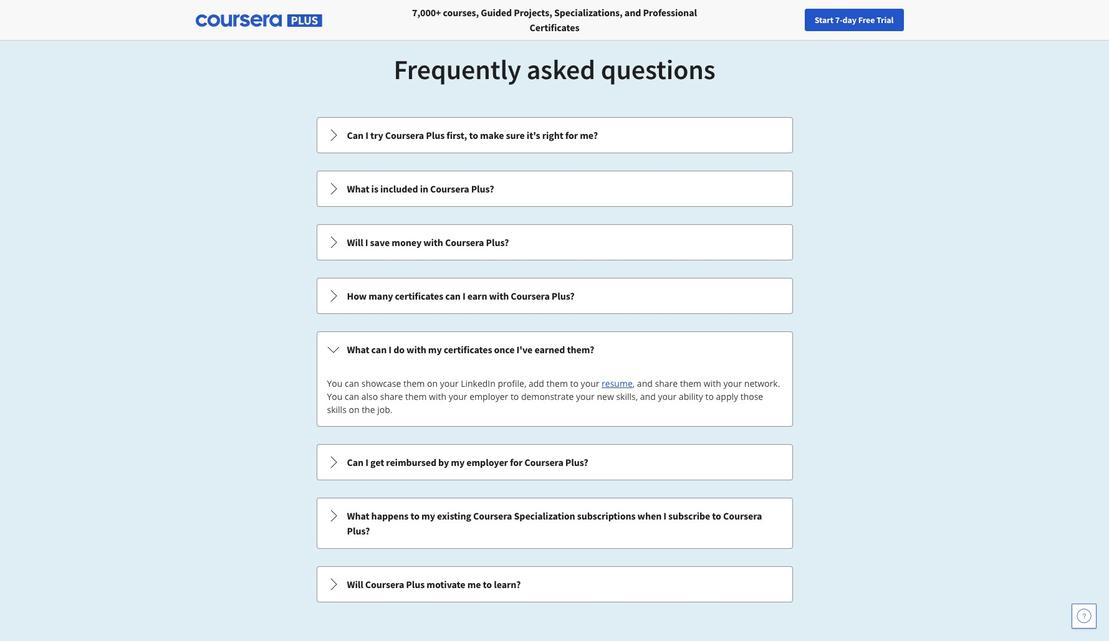 Task type: describe. For each thing, give the bounding box(es) containing it.
coursera inside can i try coursera plus first, to make sure it's right for me? dropdown button
[[385, 129, 424, 142]]

what for what is included in coursera plus?
[[347, 183, 370, 195]]

learn?
[[494, 579, 521, 591]]

first,
[[447, 129, 467, 142]]

i inside what happens to my existing coursera specialization subscriptions when i subscribe to coursera plus?
[[664, 510, 667, 523]]

right
[[542, 129, 564, 142]]

job.
[[377, 404, 393, 416]]

1 you from the top
[[327, 378, 343, 390]]

professional
[[643, 6, 697, 19]]

what happens to my existing coursera specialization subscriptions when i subscribe to coursera plus?
[[347, 510, 762, 538]]

plus? inside "dropdown button"
[[552, 290, 575, 302]]

find your new career
[[844, 14, 922, 26]]

to left apply
[[706, 391, 714, 403]]

can inside dropdown button
[[371, 344, 387, 356]]

can inside ", and share them with your network. you can also share them with your employer to demonstrate your new skills, and your ability to apply those skills on the job."
[[345, 391, 359, 403]]

can i get reimbursed by my employer for coursera plus? button
[[317, 445, 792, 480]]

i left do
[[389, 344, 392, 356]]

by
[[438, 457, 449, 469]]

resume link
[[602, 378, 633, 390]]

subscriptions
[[577, 510, 636, 523]]

sure
[[506, 129, 525, 142]]

i left get on the left bottom
[[366, 457, 369, 469]]

will i save money with coursera plus?
[[347, 236, 509, 249]]

ability
[[679, 391, 703, 403]]

career
[[898, 14, 922, 26]]

the
[[362, 404, 375, 416]]

it's
[[527, 129, 540, 142]]

to down profile,
[[511, 391, 519, 403]]

trial
[[877, 14, 894, 26]]

start 7-day free trial button
[[805, 9, 904, 31]]

specializations,
[[554, 6, 623, 19]]

showcase
[[362, 378, 401, 390]]

will i save money with coursera plus? button
[[317, 225, 792, 260]]

my for employer
[[451, 457, 465, 469]]

will for will coursera plus motivate me to learn?
[[347, 579, 363, 591]]

try
[[370, 129, 383, 142]]

certificates inside dropdown button
[[444, 344, 492, 356]]

can for can i try coursera plus first, to make sure it's right for me?
[[347, 129, 364, 142]]

what can i do with my certificates once i've earned them?
[[347, 344, 595, 356]]

will for will i save money with coursera plus?
[[347, 236, 363, 249]]

1 vertical spatial and
[[637, 378, 653, 390]]

existing
[[437, 510, 471, 523]]

how many certificates can i earn with coursera plus?
[[347, 290, 575, 302]]

new
[[597, 391, 614, 403]]

can i get reimbursed by my employer for coursera plus?
[[347, 457, 589, 469]]

those
[[741, 391, 763, 403]]

can for can i get reimbursed by my employer for coursera plus?
[[347, 457, 364, 469]]

7,000+ courses, guided projects, specializations, and professional certificates
[[412, 6, 697, 34]]

them?
[[567, 344, 595, 356]]

my inside what happens to my existing coursera specialization subscriptions when i subscribe to coursera plus?
[[422, 510, 435, 523]]

profile,
[[498, 378, 527, 390]]

coursera right subscribe at bottom
[[723, 510, 762, 523]]

how
[[347, 290, 367, 302]]

with inside "dropdown button"
[[489, 290, 509, 302]]

find your new career link
[[837, 12, 928, 28]]

linkedin
[[461, 378, 496, 390]]

free
[[859, 14, 875, 26]]

network.
[[745, 378, 780, 390]]

them right the also
[[405, 391, 427, 403]]

start 7-day free trial
[[815, 14, 894, 26]]

apply
[[716, 391, 738, 403]]

how many certificates can i earn with coursera plus? button
[[317, 279, 792, 314]]

certificates inside "dropdown button"
[[395, 290, 444, 302]]

1 horizontal spatial on
[[427, 378, 438, 390]]

you can showcase them on your linkedin profile, add them to your resume
[[327, 378, 633, 390]]

plus? inside dropdown button
[[471, 183, 494, 195]]

projects,
[[514, 6, 552, 19]]

frequently
[[394, 52, 521, 87]]

once
[[494, 344, 515, 356]]

what for what can i do with my certificates once i've earned them?
[[347, 344, 370, 356]]

,
[[633, 378, 635, 390]]

to up demonstrate
[[570, 378, 579, 390]]

coursera inside can i get reimbursed by my employer for coursera plus? dropdown button
[[525, 457, 564, 469]]

resume
[[602, 378, 633, 390]]

asked
[[527, 52, 596, 87]]

me
[[468, 579, 481, 591]]

0 horizontal spatial for
[[510, 457, 523, 469]]

questions
[[601, 52, 716, 87]]

coursera inside how many certificates can i earn with coursera plus? "dropdown button"
[[511, 290, 550, 302]]

save
[[370, 236, 390, 249]]

me?
[[580, 129, 598, 142]]

included
[[380, 183, 418, 195]]

them up ability
[[680, 378, 702, 390]]

guided
[[481, 6, 512, 19]]

on inside ", and share them with your network. you can also share them with your employer to demonstrate your new skills, and your ability to apply those skills on the job."
[[349, 404, 360, 416]]

7-
[[836, 14, 843, 26]]

them right "showcase"
[[403, 378, 425, 390]]

with for , and share them with your network. you can also share them with your employer to demonstrate your new skills, and your ability to apply those skills on the job.
[[704, 378, 721, 390]]

can inside "dropdown button"
[[445, 290, 461, 302]]

many
[[369, 290, 393, 302]]

start
[[815, 14, 834, 26]]

coursera inside 'will i save money with coursera plus?' dropdown button
[[445, 236, 484, 249]]

0 vertical spatial share
[[655, 378, 678, 390]]



Task type: locate. For each thing, give the bounding box(es) containing it.
what is included in coursera plus?
[[347, 183, 494, 195]]

with down you can showcase them on your linkedin profile, add them to your resume
[[429, 391, 447, 403]]

2 you from the top
[[327, 391, 343, 403]]

what can i do with my certificates once i've earned them? button
[[317, 332, 792, 367]]

get
[[370, 457, 384, 469]]

what left do
[[347, 344, 370, 356]]

day
[[843, 14, 857, 26]]

motivate
[[427, 579, 466, 591]]

2 vertical spatial what
[[347, 510, 370, 523]]

can left the also
[[345, 391, 359, 403]]

on left linkedin
[[427, 378, 438, 390]]

coursera inside the what is included in coursera plus? dropdown button
[[430, 183, 469, 195]]

share right ,
[[655, 378, 678, 390]]

1 horizontal spatial plus
[[426, 129, 445, 142]]

list containing can i try coursera plus first, to make sure it's right for me?
[[315, 116, 794, 604]]

what for what happens to my existing coursera specialization subscriptions when i subscribe to coursera plus?
[[347, 510, 370, 523]]

to
[[469, 129, 478, 142], [570, 378, 579, 390], [511, 391, 519, 403], [706, 391, 714, 403], [411, 510, 420, 523], [712, 510, 721, 523], [483, 579, 492, 591]]

employer down you can showcase them on your linkedin profile, add them to your resume
[[470, 391, 508, 403]]

can i try coursera plus first, to make sure it's right for me? button
[[317, 118, 792, 153]]

my right by at the left
[[451, 457, 465, 469]]

can left the earn
[[445, 290, 461, 302]]

1 what from the top
[[347, 183, 370, 195]]

demonstrate
[[521, 391, 574, 403]]

for left the "me?"
[[566, 129, 578, 142]]

happens
[[371, 510, 409, 523]]

0 vertical spatial certificates
[[395, 290, 444, 302]]

2 will from the top
[[347, 579, 363, 591]]

1 vertical spatial certificates
[[444, 344, 492, 356]]

0 horizontal spatial on
[[349, 404, 360, 416]]

them
[[403, 378, 425, 390], [547, 378, 568, 390], [680, 378, 702, 390], [405, 391, 427, 403]]

2 what from the top
[[347, 344, 370, 356]]

and inside the 7,000+ courses, guided projects, specializations, and professional certificates
[[625, 6, 641, 19]]

will
[[347, 236, 363, 249], [347, 579, 363, 591]]

certificates up linkedin
[[444, 344, 492, 356]]

money
[[392, 236, 422, 249]]

my right do
[[428, 344, 442, 356]]

my for certificates
[[428, 344, 442, 356]]

what is included in coursera plus? button
[[317, 171, 792, 206]]

reimbursed
[[386, 457, 437, 469]]

to right me
[[483, 579, 492, 591]]

certificates
[[530, 21, 580, 34]]

when
[[638, 510, 662, 523]]

list
[[315, 116, 794, 604]]

coursera right in
[[430, 183, 469, 195]]

2 vertical spatial and
[[640, 391, 656, 403]]

3 what from the top
[[347, 510, 370, 523]]

to right first,
[[469, 129, 478, 142]]

plus left motivate
[[406, 579, 425, 591]]

2 can from the top
[[347, 457, 364, 469]]

employer inside ", and share them with your network. you can also share them with your employer to demonstrate your new skills, and your ability to apply those skills on the job."
[[470, 391, 508, 403]]

1 vertical spatial will
[[347, 579, 363, 591]]

0 vertical spatial can
[[347, 129, 364, 142]]

earn
[[468, 290, 487, 302]]

i
[[366, 129, 369, 142], [365, 236, 368, 249], [463, 290, 466, 302], [389, 344, 392, 356], [366, 457, 369, 469], [664, 510, 667, 523]]

with
[[424, 236, 443, 249], [489, 290, 509, 302], [407, 344, 426, 356], [704, 378, 721, 390], [429, 391, 447, 403]]

frequently asked questions
[[394, 52, 716, 87]]

0 vertical spatial you
[[327, 378, 343, 390]]

courses,
[[443, 6, 479, 19]]

will coursera plus motivate me to learn?
[[347, 579, 521, 591]]

employer inside dropdown button
[[467, 457, 508, 469]]

0 vertical spatial will
[[347, 236, 363, 249]]

on
[[427, 378, 438, 390], [349, 404, 360, 416]]

coursera right try
[[385, 129, 424, 142]]

1 vertical spatial plus
[[406, 579, 425, 591]]

i left 'save'
[[365, 236, 368, 249]]

1 vertical spatial what
[[347, 344, 370, 356]]

coursera left motivate
[[365, 579, 404, 591]]

subscribe
[[669, 510, 710, 523]]

certificates
[[395, 290, 444, 302], [444, 344, 492, 356]]

0 vertical spatial what
[[347, 183, 370, 195]]

coursera up specialization
[[525, 457, 564, 469]]

make
[[480, 129, 504, 142]]

coursera up how many certificates can i earn with coursera plus?
[[445, 236, 484, 249]]

0 vertical spatial employer
[[470, 391, 508, 403]]

and right 'skills,'
[[640, 391, 656, 403]]

to right happens
[[411, 510, 420, 523]]

also
[[362, 391, 378, 403]]

1 vertical spatial on
[[349, 404, 360, 416]]

find
[[844, 14, 860, 26]]

7,000+
[[412, 6, 441, 19]]

1 will from the top
[[347, 236, 363, 249]]

plus? inside what happens to my existing coursera specialization subscriptions when i subscribe to coursera plus?
[[347, 525, 370, 538]]

will inside 'will i save money with coursera plus?' dropdown button
[[347, 236, 363, 249]]

add
[[529, 378, 544, 390]]

you inside ", and share them with your network. you can also share them with your employer to demonstrate your new skills, and your ability to apply those skills on the job."
[[327, 391, 343, 403]]

i left try
[[366, 129, 369, 142]]

, and share them with your network. you can also share them with your employer to demonstrate your new skills, and your ability to apply those skills on the job.
[[327, 378, 780, 416]]

share up job.
[[380, 391, 403, 403]]

coursera plus image
[[196, 14, 322, 27]]

i've
[[517, 344, 533, 356]]

i right the when
[[664, 510, 667, 523]]

with right do
[[407, 344, 426, 356]]

for up specialization
[[510, 457, 523, 469]]

employer right by at the left
[[467, 457, 508, 469]]

specialization
[[514, 510, 575, 523]]

with right the earn
[[489, 290, 509, 302]]

skills
[[327, 404, 347, 416]]

0 vertical spatial and
[[625, 6, 641, 19]]

0 horizontal spatial share
[[380, 391, 403, 403]]

share
[[655, 378, 678, 390], [380, 391, 403, 403]]

0 vertical spatial my
[[428, 344, 442, 356]]

i inside "dropdown button"
[[463, 290, 466, 302]]

my
[[428, 344, 442, 356], [451, 457, 465, 469], [422, 510, 435, 523]]

can i try coursera plus first, to make sure it's right for me?
[[347, 129, 598, 142]]

what happens to my existing coursera specialization subscriptions when i subscribe to coursera plus? button
[[317, 499, 792, 549]]

do
[[394, 344, 405, 356]]

1 horizontal spatial share
[[655, 378, 678, 390]]

what inside dropdown button
[[347, 183, 370, 195]]

certificates right many
[[395, 290, 444, 302]]

0 vertical spatial plus
[[426, 129, 445, 142]]

my inside can i get reimbursed by my employer for coursera plus? dropdown button
[[451, 457, 465, 469]]

with for what can i do with my certificates once i've earned them?
[[407, 344, 426, 356]]

skills,
[[616, 391, 638, 403]]

and left professional
[[625, 6, 641, 19]]

None search field
[[171, 8, 471, 33]]

what left happens
[[347, 510, 370, 523]]

coursera inside 'will coursera plus motivate me to learn?' dropdown button
[[365, 579, 404, 591]]

can left get on the left bottom
[[347, 457, 364, 469]]

to right subscribe at bottom
[[712, 510, 721, 523]]

i left the earn
[[463, 290, 466, 302]]

my left existing
[[422, 510, 435, 523]]

will inside 'will coursera plus motivate me to learn?' dropdown button
[[347, 579, 363, 591]]

what
[[347, 183, 370, 195], [347, 344, 370, 356], [347, 510, 370, 523]]

what inside what happens to my existing coursera specialization subscriptions when i subscribe to coursera plus?
[[347, 510, 370, 523]]

1 can from the top
[[347, 129, 364, 142]]

for
[[566, 129, 578, 142], [510, 457, 523, 469]]

can
[[347, 129, 364, 142], [347, 457, 364, 469]]

with up apply
[[704, 378, 721, 390]]

my inside what can i do with my certificates once i've earned them? dropdown button
[[428, 344, 442, 356]]

1 vertical spatial employer
[[467, 457, 508, 469]]

can
[[445, 290, 461, 302], [371, 344, 387, 356], [345, 378, 359, 390], [345, 391, 359, 403]]

can left do
[[371, 344, 387, 356]]

1 vertical spatial you
[[327, 391, 343, 403]]

new
[[880, 14, 896, 26]]

what left is
[[347, 183, 370, 195]]

2 vertical spatial my
[[422, 510, 435, 523]]

with for will i save money with coursera plus?
[[424, 236, 443, 249]]

with right money
[[424, 236, 443, 249]]

plus inside can i try coursera plus first, to make sure it's right for me? dropdown button
[[426, 129, 445, 142]]

earned
[[535, 344, 565, 356]]

0 horizontal spatial plus
[[406, 579, 425, 591]]

you
[[327, 378, 343, 390], [327, 391, 343, 403]]

1 vertical spatial my
[[451, 457, 465, 469]]

0 vertical spatial for
[[566, 129, 578, 142]]

can left try
[[347, 129, 364, 142]]

plus?
[[471, 183, 494, 195], [486, 236, 509, 249], [552, 290, 575, 302], [566, 457, 589, 469], [347, 525, 370, 538]]

them up demonstrate
[[547, 378, 568, 390]]

is
[[371, 183, 378, 195]]

1 vertical spatial can
[[347, 457, 364, 469]]

can left "showcase"
[[345, 378, 359, 390]]

in
[[420, 183, 428, 195]]

coursera right the earn
[[511, 290, 550, 302]]

and right ,
[[637, 378, 653, 390]]

1 horizontal spatial for
[[566, 129, 578, 142]]

0 vertical spatial on
[[427, 378, 438, 390]]

help center image
[[1077, 609, 1092, 624]]

1 vertical spatial for
[[510, 457, 523, 469]]

your
[[861, 14, 878, 26], [440, 378, 459, 390], [581, 378, 600, 390], [724, 378, 742, 390], [449, 391, 467, 403], [576, 391, 595, 403], [658, 391, 677, 403]]

on left the on the left of page
[[349, 404, 360, 416]]

1 vertical spatial share
[[380, 391, 403, 403]]

will coursera plus motivate me to learn? button
[[317, 568, 792, 602]]

coursera
[[385, 129, 424, 142], [430, 183, 469, 195], [445, 236, 484, 249], [511, 290, 550, 302], [525, 457, 564, 469], [473, 510, 512, 523], [723, 510, 762, 523], [365, 579, 404, 591]]

plus left first,
[[426, 129, 445, 142]]

coursera right existing
[[473, 510, 512, 523]]

plus inside 'will coursera plus motivate me to learn?' dropdown button
[[406, 579, 425, 591]]



Task type: vqa. For each thing, say whether or not it's contained in the screenshot.
is
yes



